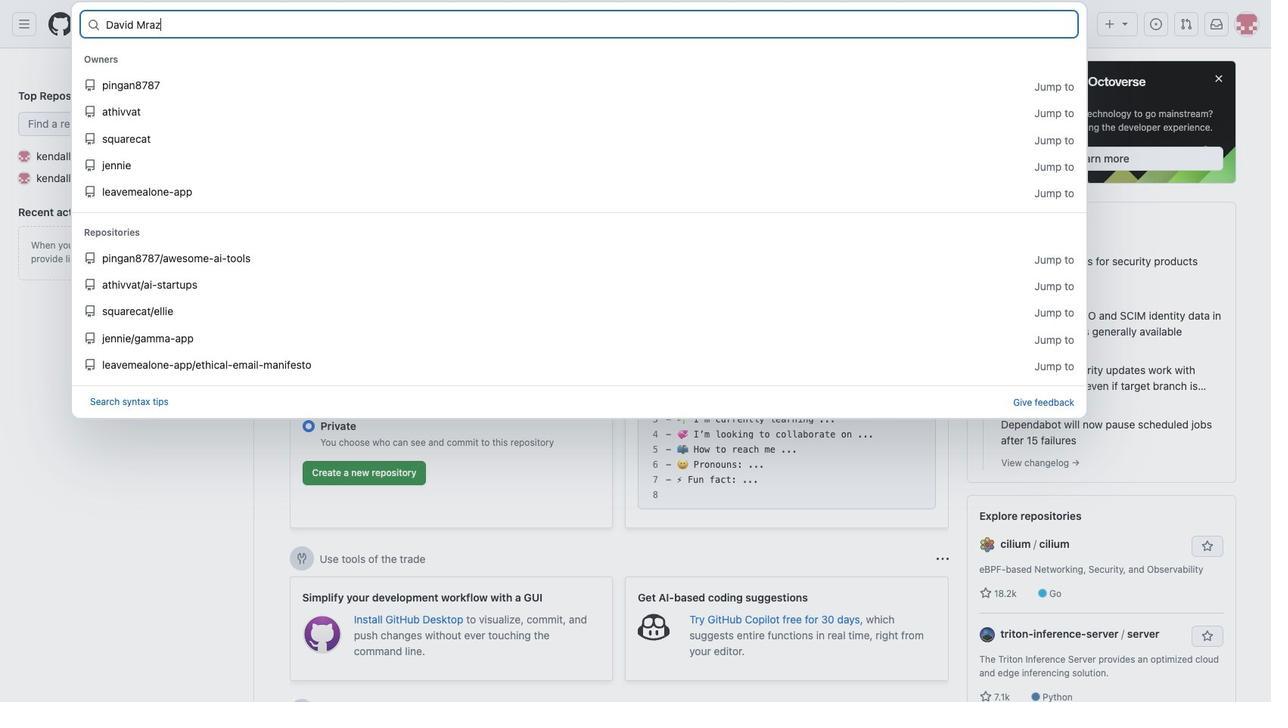 Task type: vqa. For each thing, say whether or not it's contained in the screenshot.
first Contributor from the top
no



Task type: describe. For each thing, give the bounding box(es) containing it.
git pull request image
[[1180, 18, 1193, 30]]

Top Repositories search field
[[18, 112, 235, 136]]

@cilium profile image
[[980, 538, 995, 553]]

get ai-based coding suggestions element
[[625, 577, 949, 682]]

close image
[[1213, 73, 1225, 85]]

project image
[[18, 172, 30, 184]]

kendallparks image
[[18, 150, 30, 162]]

star this repository image
[[1201, 541, 1213, 553]]

notifications image
[[1211, 18, 1223, 30]]

why am i seeing this? image
[[936, 554, 949, 566]]

star this repository image
[[1201, 631, 1213, 643]]

star image
[[980, 588, 992, 600]]

github logo image
[[980, 73, 1146, 101]]

explore repositories navigation
[[967, 496, 1236, 703]]



Task type: locate. For each thing, give the bounding box(es) containing it.
github desktop image
[[302, 615, 342, 655]]

None radio
[[302, 384, 314, 397]]

command palette image
[[1060, 18, 1072, 30]]

issue opened image
[[1150, 18, 1162, 30]]

dot fill image
[[977, 403, 989, 416]]

name your new repository... text field
[[302, 353, 600, 377]]

homepage image
[[48, 12, 73, 36]]

simplify your development workflow with a gui element
[[289, 577, 613, 682]]

None text field
[[106, 12, 1045, 36]]

Find a repository… text field
[[18, 112, 235, 136]]

None submit
[[874, 348, 923, 369]]

explore element
[[967, 61, 1236, 703]]

dialog
[[71, 2, 1087, 112]]

triangle down image
[[1119, 17, 1131, 30]]

@triton-inference-server profile image
[[980, 628, 995, 644]]

star image
[[980, 692, 992, 703]]

None radio
[[302, 421, 314, 433]]

tools image
[[295, 553, 308, 565]]

plus image
[[1104, 18, 1116, 30]]



